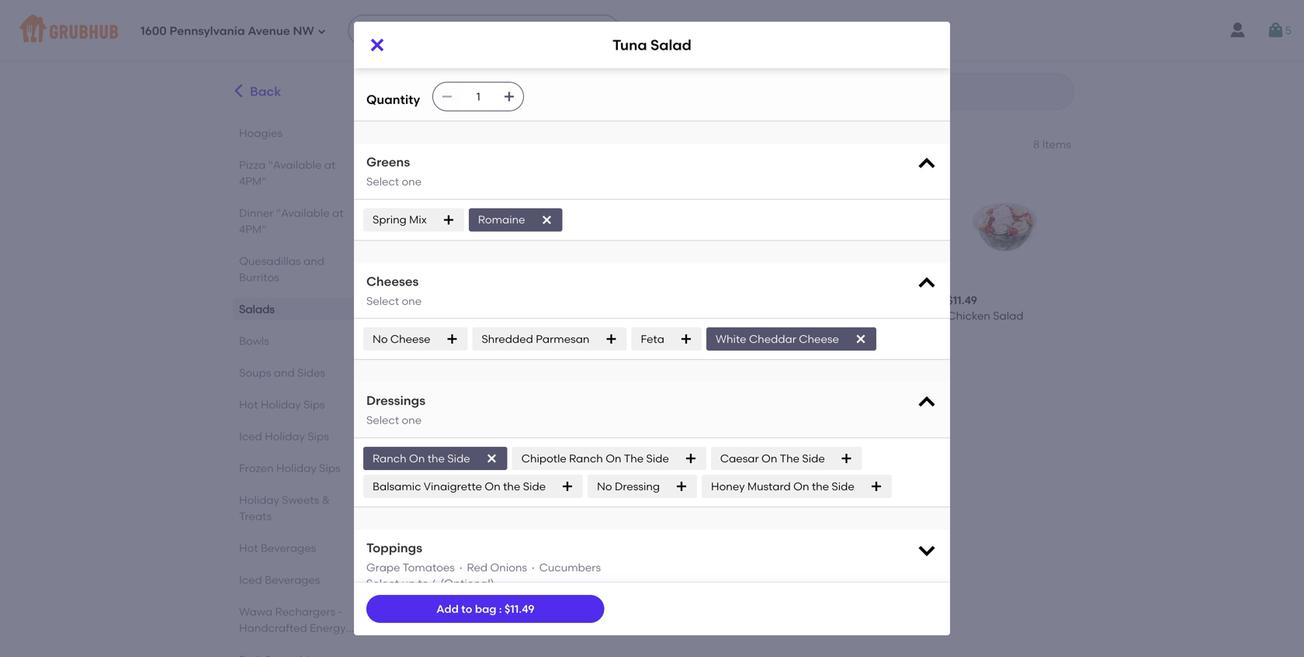 Task type: locate. For each thing, give the bounding box(es) containing it.
items
[[1043, 138, 1072, 151]]

0 vertical spatial tuna salad
[[613, 36, 692, 54]]

select inside 'greens select one'
[[367, 175, 399, 188]]

beverages inside iced beverages tab
[[265, 574, 320, 587]]

caffeine)
[[239, 655, 288, 658]]

no down "cheeses select one"
[[373, 333, 388, 346]]

holiday up treats
[[239, 494, 279, 507]]

bowls
[[239, 335, 269, 348]]

sips down hot holiday sips tab
[[308, 430, 329, 443]]

hot down treats
[[239, 542, 258, 555]]

iced up wawa
[[239, 574, 262, 587]]

1 horizontal spatial cheese
[[799, 333, 839, 346]]

the inside the "contains: romaine, grape tomatoes, red onions, cucumbers, white cheddar cheese, tuna salad, ciabatta croutons, ranch on the side"
[[526, 42, 544, 56]]

chipotle ranch on the side
[[522, 452, 669, 465]]

$11.49 chicken salad
[[948, 294, 1024, 323]]

svg image
[[1267, 21, 1286, 40], [441, 90, 454, 103], [503, 90, 516, 103], [916, 153, 938, 175], [541, 214, 553, 226], [916, 273, 938, 295], [605, 333, 618, 346], [855, 333, 867, 346], [916, 392, 938, 414], [685, 453, 697, 465], [841, 453, 853, 465], [676, 481, 688, 493], [916, 540, 938, 562]]

one down cheeses
[[402, 295, 422, 308]]

0 vertical spatial white
[[699, 27, 730, 40]]

and inside "quesadillas and burritos"
[[304, 255, 325, 268]]

tomatoes,
[[508, 27, 563, 40]]

holiday
[[261, 398, 301, 412], [265, 430, 305, 443], [276, 462, 317, 475], [239, 494, 279, 507]]

one down "dressings"
[[402, 414, 422, 427]]

sips up &
[[319, 462, 341, 475]]

2 vertical spatial one
[[402, 414, 422, 427]]

breaded right southwest
[[872, 310, 917, 323]]

select inside toppings grape tomatoes ∙ red onions ∙ cucumbers select up to 6 (optional)
[[367, 577, 399, 591]]

cheeseburger salad image
[[681, 390, 796, 504]]

2 4pm" from the top
[[239, 223, 267, 236]]

bowls tab
[[239, 333, 360, 350]]

hoagies
[[239, 127, 283, 140]]

2 vertical spatial sips
[[319, 462, 341, 475]]

svg image
[[317, 27, 327, 36], [368, 36, 387, 54], [443, 214, 455, 226], [446, 333, 459, 346], [680, 333, 693, 346], [486, 453, 498, 465], [562, 481, 574, 493], [870, 481, 883, 493]]

0 vertical spatial no
[[373, 333, 388, 346]]

sips down sides
[[304, 398, 325, 412]]

0 vertical spatial $11.49
[[948, 294, 978, 307]]

beverages up iced beverages
[[261, 542, 316, 555]]

one
[[402, 175, 422, 188], [402, 295, 422, 308], [402, 414, 422, 427]]

at left spring
[[332, 207, 344, 220]]

svg image inside main navigation navigation
[[317, 27, 327, 36]]

1 horizontal spatial the
[[780, 452, 800, 465]]

one for greens
[[402, 175, 422, 188]]

soups and sides tab
[[239, 365, 360, 381]]

∙
[[458, 562, 465, 575], [530, 562, 537, 575]]

iced holiday sips tab
[[239, 429, 360, 445]]

mix
[[409, 213, 427, 227]]

"available inside dinner "available at 4pm"
[[276, 207, 330, 220]]

1 hot from the top
[[239, 398, 258, 412]]

holiday inside holiday sweets & treats
[[239, 494, 279, 507]]

southwest breaded chicken image
[[815, 169, 929, 284]]

red inside the "contains: romaine, grape tomatoes, red onions, cucumbers, white cheddar cheese, tuna salad, ciabatta croutons, ranch on the side"
[[566, 27, 587, 40]]

select for cheeses
[[367, 295, 399, 308]]

and inside soups and sides tab
[[274, 367, 295, 380]]

sips inside tab
[[308, 430, 329, 443]]

(contains
[[274, 638, 325, 652]]

breaded
[[548, 310, 593, 323], [681, 310, 727, 323], [872, 310, 917, 323]]

at down hoagies tab
[[324, 158, 336, 172]]

1 horizontal spatial no
[[597, 480, 613, 493]]

at
[[324, 158, 336, 172], [332, 207, 344, 220]]

grape inside the "contains: romaine, grape tomatoes, red onions, cucumbers, white cheddar cheese, tuna salad, ciabatta croutons, ranch on the side"
[[472, 27, 506, 40]]

1 horizontal spatial tuna
[[613, 36, 647, 54]]

2 breaded from the left
[[681, 310, 727, 323]]

select inside "cheeses select one"
[[367, 295, 399, 308]]

dressings
[[367, 393, 426, 409]]

1600 pennsylvania avenue nw
[[141, 24, 314, 38]]

red left onions,
[[566, 27, 587, 40]]

the
[[624, 452, 644, 465], [780, 452, 800, 465]]

2 horizontal spatial tuna
[[827, 27, 853, 40]]

0 vertical spatial one
[[402, 175, 422, 188]]

4 select from the top
[[367, 577, 399, 591]]

garden
[[548, 530, 588, 543]]

2 hot from the top
[[239, 542, 258, 555]]

0 vertical spatial to
[[418, 577, 429, 591]]

and left sides
[[274, 367, 295, 380]]

hot down soups
[[239, 398, 258, 412]]

0 horizontal spatial and
[[274, 367, 295, 380]]

1 vertical spatial grape
[[367, 562, 400, 575]]

sips for hot holiday sips
[[304, 398, 325, 412]]

sips inside tab
[[304, 398, 325, 412]]

beverages for hot beverages
[[261, 542, 316, 555]]

side down tomatoes,
[[546, 42, 569, 56]]

1 horizontal spatial to
[[462, 603, 473, 616]]

4pm" inside pizza "available at 4pm"
[[239, 175, 267, 188]]

holiday down the hot holiday sips
[[265, 430, 305, 443]]

on up mustard on the bottom right of page
[[762, 452, 778, 465]]

hot holiday sips tab
[[239, 397, 360, 413]]

beverages for iced beverages
[[265, 574, 320, 587]]

∙ up (optional)
[[458, 562, 465, 575]]

0 horizontal spatial red
[[467, 562, 488, 575]]

salad
[[651, 36, 692, 54], [994, 310, 1024, 323], [443, 530, 474, 543], [759, 530, 790, 543]]

pizza
[[239, 158, 266, 172]]

0 vertical spatial grape
[[472, 27, 506, 40]]

back
[[250, 84, 281, 99]]

caesar right the feta
[[681, 325, 720, 339]]

1 breaded from the left
[[548, 310, 593, 323]]

breaded for breaded chicken caesar
[[681, 310, 727, 323]]

salad,
[[856, 27, 889, 40]]

"available inside pizza "available at 4pm"
[[268, 158, 322, 172]]

1 horizontal spatial tuna salad
[[613, 36, 692, 54]]

0 horizontal spatial tuna
[[415, 530, 441, 543]]

0 horizontal spatial to
[[418, 577, 429, 591]]

1 vertical spatial iced
[[239, 574, 262, 587]]

grape right romaine,
[[472, 27, 506, 40]]

mustard
[[748, 480, 791, 493]]

to
[[418, 577, 429, 591], [462, 603, 473, 616]]

"available for pizza
[[268, 158, 322, 172]]

1 vertical spatial and
[[274, 367, 295, 380]]

2 select from the top
[[367, 295, 399, 308]]

1 horizontal spatial ranch
[[471, 42, 505, 56]]

0 vertical spatial beverages
[[261, 542, 316, 555]]

hot beverages
[[239, 542, 316, 555]]

0 vertical spatial hot
[[239, 398, 258, 412]]

holiday inside tab
[[261, 398, 301, 412]]

4pm" inside dinner "available at 4pm"
[[239, 223, 267, 236]]

1 horizontal spatial ∙
[[530, 562, 537, 575]]

iced up frozen
[[239, 430, 262, 443]]

1 vertical spatial no
[[597, 480, 613, 493]]

1 vertical spatial salads
[[239, 303, 275, 316]]

4pm" for dinner "available at 4pm"
[[239, 223, 267, 236]]

ranch inside the "contains: romaine, grape tomatoes, red onions, cucumbers, white cheddar cheese, tuna salad, ciabatta croutons, ranch on the side"
[[471, 42, 505, 56]]

quesadillas and burritos tab
[[239, 253, 360, 286]]

∙ right the onions
[[530, 562, 537, 575]]

sips inside tab
[[319, 462, 341, 475]]

no down chipotle ranch on the side
[[597, 480, 613, 493]]

1 vertical spatial cheddar
[[749, 333, 797, 346]]

8
[[1034, 138, 1040, 151]]

0 horizontal spatial tuna salad
[[415, 530, 474, 543]]

1 vertical spatial $11.49
[[505, 603, 535, 616]]

select inside dressings select one
[[367, 414, 399, 427]]

dinner "available at 4pm" tab
[[239, 205, 360, 238]]

breaded chicken blt button
[[542, 163, 669, 346]]

side down the chipotle in the bottom left of the page
[[523, 480, 546, 493]]

1 select from the top
[[367, 175, 399, 188]]

iced inside iced beverages tab
[[239, 574, 262, 587]]

the down tomatoes,
[[526, 42, 544, 56]]

0 horizontal spatial grape
[[367, 562, 400, 575]]

one inside dressings select one
[[402, 414, 422, 427]]

add to bag : $11.49
[[437, 603, 535, 616]]

one inside 'greens select one'
[[402, 175, 422, 188]]

and
[[304, 255, 325, 268], [274, 367, 295, 380]]

0 horizontal spatial no
[[373, 333, 388, 346]]

svg image for feta
[[680, 333, 693, 346]]

breaded inside southwest breaded chicken
[[872, 310, 917, 323]]

iced inside iced holiday sips tab
[[239, 430, 262, 443]]

sides
[[297, 367, 325, 380]]

garden image
[[548, 390, 663, 504]]

wawa
[[239, 606, 273, 619]]

balsamic
[[373, 480, 421, 493]]

"available down hoagies tab
[[268, 158, 322, 172]]

red inside toppings grape tomatoes ∙ red onions ∙ cucumbers select up to 6 (optional)
[[467, 562, 488, 575]]

caesar inside breaded chicken caesar
[[681, 325, 720, 339]]

one inside "cheeses select one"
[[402, 295, 422, 308]]

to left 6
[[418, 577, 429, 591]]

-
[[338, 606, 343, 619]]

one for cheeses
[[402, 295, 422, 308]]

1 vertical spatial 4pm"
[[239, 223, 267, 236]]

ciabatta
[[367, 42, 415, 56]]

1 vertical spatial hot
[[239, 542, 258, 555]]

1 iced from the top
[[239, 430, 262, 443]]

salads tab
[[239, 301, 360, 318]]

1 one from the top
[[402, 175, 422, 188]]

salads
[[415, 133, 471, 153], [239, 303, 275, 316]]

salads up 'greens select one' at the top left of the page
[[415, 133, 471, 153]]

contains:
[[367, 27, 417, 40]]

0 vertical spatial caesar
[[681, 325, 720, 339]]

the up dressing
[[624, 452, 644, 465]]

select down 'greens'
[[367, 175, 399, 188]]

0 vertical spatial at
[[324, 158, 336, 172]]

3 one from the top
[[402, 414, 422, 427]]

"available
[[268, 158, 322, 172], [276, 207, 330, 220]]

select down "dressings"
[[367, 414, 399, 427]]

ranch up balsamic
[[373, 452, 407, 465]]

white cheddar cheese
[[716, 333, 839, 346]]

1 vertical spatial at
[[332, 207, 344, 220]]

0 vertical spatial sips
[[304, 398, 325, 412]]

svg image for balsamic vinaigrette on the side
[[562, 481, 574, 493]]

and for soups
[[274, 367, 295, 380]]

hot inside tab
[[239, 398, 258, 412]]

chicken inside breaded chicken caesar
[[729, 310, 772, 323]]

2 one from the top
[[402, 295, 422, 308]]

tuna
[[827, 27, 853, 40], [613, 36, 647, 54], [415, 530, 441, 543]]

0 horizontal spatial cheese
[[391, 333, 431, 346]]

0 vertical spatial 4pm"
[[239, 175, 267, 188]]

breaded chicken blt image
[[548, 169, 663, 284]]

on right 'vinaigrette'
[[485, 480, 501, 493]]

iced for iced holiday sips
[[239, 430, 262, 443]]

0 vertical spatial cheddar
[[732, 27, 780, 40]]

tuna inside the "contains: romaine, grape tomatoes, red onions, cucumbers, white cheddar cheese, tuna salad, ciabatta croutons, ranch on the side"
[[827, 27, 853, 40]]

$11.49
[[948, 294, 978, 307], [505, 603, 535, 616]]

red
[[566, 27, 587, 40], [467, 562, 488, 575]]

the up the honey mustard on the side
[[780, 452, 800, 465]]

iced
[[239, 430, 262, 443], [239, 574, 262, 587]]

salad inside cheeseburger salad button
[[759, 530, 790, 543]]

1 horizontal spatial red
[[566, 27, 587, 40]]

2 ∙ from the left
[[530, 562, 537, 575]]

hot for hot holiday sips
[[239, 398, 258, 412]]

side up the honey mustard on the side
[[803, 452, 825, 465]]

2 horizontal spatial breaded
[[872, 310, 917, 323]]

$11.49 inside the $11.49 chicken salad
[[948, 294, 978, 307]]

holiday down soups and sides
[[261, 398, 301, 412]]

frozen
[[239, 462, 274, 475]]

1 vertical spatial "available
[[276, 207, 330, 220]]

0 horizontal spatial the
[[624, 452, 644, 465]]

chicken inside the $11.49 chicken salad
[[948, 310, 991, 323]]

one down 'greens'
[[402, 175, 422, 188]]

0 vertical spatial and
[[304, 255, 325, 268]]

1 vertical spatial sips
[[308, 430, 329, 443]]

red up (optional)
[[467, 562, 488, 575]]

0 vertical spatial red
[[566, 27, 587, 40]]

sips
[[304, 398, 325, 412], [308, 430, 329, 443], [319, 462, 341, 475]]

1 vertical spatial tuna salad
[[415, 530, 474, 543]]

white inside the "contains: romaine, grape tomatoes, red onions, cucumbers, white cheddar cheese, tuna salad, ciabatta croutons, ranch on the side"
[[699, 27, 730, 40]]

0 horizontal spatial ∙
[[458, 562, 465, 575]]

on right mustard on the bottom right of page
[[794, 480, 810, 493]]

sweets
[[282, 494, 319, 507]]

nw
[[293, 24, 314, 38]]

holiday down iced holiday sips tab
[[276, 462, 317, 475]]

honey mustard on the side
[[711, 480, 855, 493]]

1 horizontal spatial $11.49
[[948, 294, 978, 307]]

ranch right croutons,
[[471, 42, 505, 56]]

and down dinner "available at 4pm" tab
[[304, 255, 325, 268]]

custom image
[[415, 169, 529, 284]]

tuna salad
[[613, 36, 692, 54], [415, 530, 474, 543]]

on down tomatoes,
[[508, 42, 524, 56]]

breaded right blt
[[681, 310, 727, 323]]

2 iced from the top
[[239, 574, 262, 587]]

1 horizontal spatial and
[[304, 255, 325, 268]]

cheese down southwest
[[799, 333, 839, 346]]

breaded up parmesan
[[548, 310, 593, 323]]

at inside pizza "available at 4pm"
[[324, 158, 336, 172]]

holiday inside tab
[[276, 462, 317, 475]]

pizza "available at 4pm" tab
[[239, 157, 360, 190]]

svg image for spring mix
[[443, 214, 455, 226]]

1 vertical spatial caesar
[[721, 452, 759, 465]]

0 horizontal spatial breaded
[[548, 310, 593, 323]]

$9.79 custom
[[415, 294, 456, 323]]

"available for dinner
[[276, 207, 330, 220]]

side up balsamic vinaigrette on the side on the bottom left of page
[[448, 452, 470, 465]]

beverages inside hot beverages tab
[[261, 542, 316, 555]]

breaded inside breaded chicken caesar
[[681, 310, 727, 323]]

salads down burritos
[[239, 303, 275, 316]]

grape down toppings
[[367, 562, 400, 575]]

select down cheeses
[[367, 295, 399, 308]]

3 select from the top
[[367, 414, 399, 427]]

and for quesadillas
[[304, 255, 325, 268]]

to left the bag
[[462, 603, 473, 616]]

ranch
[[471, 42, 505, 56], [373, 452, 407, 465], [569, 452, 603, 465]]

ranch on the side
[[373, 452, 470, 465]]

4pm" down dinner
[[239, 223, 267, 236]]

tab
[[239, 652, 360, 658]]

grape inside toppings grape tomatoes ∙ red onions ∙ cucumbers select up to 6 (optional)
[[367, 562, 400, 575]]

3 breaded from the left
[[872, 310, 917, 323]]

the
[[526, 42, 544, 56], [428, 452, 445, 465], [503, 480, 521, 493], [812, 480, 830, 493]]

handcrafted
[[239, 622, 307, 635]]

:
[[499, 603, 502, 616]]

1 vertical spatial beverages
[[265, 574, 320, 587]]

bag
[[475, 603, 497, 616]]

back button
[[230, 73, 282, 110]]

1 vertical spatial red
[[467, 562, 488, 575]]

breaded chicken caesar
[[681, 310, 772, 339]]

cheese down custom
[[391, 333, 431, 346]]

beverages down hot beverages tab at the bottom left of the page
[[265, 574, 320, 587]]

0 vertical spatial "available
[[268, 158, 322, 172]]

no
[[373, 333, 388, 346], [597, 480, 613, 493]]

"available down pizza "available at 4pm" tab
[[276, 207, 330, 220]]

holiday sweets & treats tab
[[239, 492, 360, 525]]

quantity
[[367, 92, 420, 107]]

0 horizontal spatial salads
[[239, 303, 275, 316]]

1 horizontal spatial breaded
[[681, 310, 727, 323]]

caesar up honey
[[721, 452, 759, 465]]

1 4pm" from the top
[[239, 175, 267, 188]]

chicken inside southwest breaded chicken
[[815, 325, 858, 339]]

0 vertical spatial iced
[[239, 430, 262, 443]]

1 vertical spatial one
[[402, 295, 422, 308]]

at inside dinner "available at 4pm"
[[332, 207, 344, 220]]

salad inside tuna salad button
[[443, 530, 474, 543]]

0 horizontal spatial ranch
[[373, 452, 407, 465]]

4pm" down pizza
[[239, 175, 267, 188]]

hot inside tab
[[239, 542, 258, 555]]

ranch right the chipotle in the bottom left of the page
[[569, 452, 603, 465]]

1 horizontal spatial salads
[[415, 133, 471, 153]]

select left up
[[367, 577, 399, 591]]

caret left icon image
[[231, 83, 247, 99]]

1 horizontal spatial grape
[[472, 27, 506, 40]]

4pm"
[[239, 175, 267, 188], [239, 223, 267, 236]]



Task type: vqa. For each thing, say whether or not it's contained in the screenshot.
left your
no



Task type: describe. For each thing, give the bounding box(es) containing it.
5
[[1286, 24, 1292, 37]]

cheeses
[[367, 274, 419, 289]]

hot for hot beverages
[[239, 542, 258, 555]]

romaine
[[478, 213, 525, 227]]

tuna salad image
[[415, 390, 529, 504]]

svg image for 1600 pennsylvania avenue nw
[[317, 27, 327, 36]]

romaine,
[[420, 27, 470, 40]]

salads inside tab
[[239, 303, 275, 316]]

(optional)
[[441, 577, 494, 591]]

blt
[[642, 310, 660, 323]]

svg image inside 5 button
[[1267, 21, 1286, 40]]

garden button
[[542, 383, 669, 551]]

southwest
[[815, 310, 869, 323]]

no for no cheese
[[373, 333, 388, 346]]

select for dressings
[[367, 414, 399, 427]]

tuna inside button
[[415, 530, 441, 543]]

iced for iced beverages
[[239, 574, 262, 587]]

soups and sides
[[239, 367, 325, 380]]

2 the from the left
[[780, 452, 800, 465]]

vinaigrette
[[424, 480, 482, 493]]

tuna salad button
[[409, 383, 536, 551]]

avenue
[[248, 24, 290, 38]]

spring
[[373, 213, 407, 227]]

treats
[[239, 510, 272, 523]]

frozen holiday sips
[[239, 462, 341, 475]]

soups
[[239, 367, 271, 380]]

&
[[322, 494, 330, 507]]

on up no dressing
[[606, 452, 622, 465]]

Input item quantity number field
[[462, 83, 496, 111]]

dressing
[[615, 480, 660, 493]]

1600
[[141, 24, 167, 38]]

svg image for honey mustard on the side
[[870, 481, 883, 493]]

main navigation navigation
[[0, 0, 1305, 61]]

1 ∙ from the left
[[458, 562, 465, 575]]

2 cheese from the left
[[799, 333, 839, 346]]

iced holiday sips
[[239, 430, 329, 443]]

hot holiday sips
[[239, 398, 325, 412]]

cheeseburger
[[681, 530, 757, 543]]

burritos
[[239, 271, 279, 284]]

energy
[[310, 622, 346, 635]]

greens select one
[[367, 155, 422, 188]]

spring mix
[[373, 213, 427, 227]]

caesar on the side
[[721, 452, 825, 465]]

tomatoes
[[403, 562, 455, 575]]

shredded parmesan
[[482, 333, 590, 346]]

toppings
[[367, 541, 423, 556]]

wawa rechargers - handcrafted energy drinks (contains caffeine) tab
[[239, 604, 360, 658]]

iced beverages tab
[[239, 572, 360, 589]]

5 button
[[1267, 16, 1292, 44]]

hoagies tab
[[239, 125, 360, 141]]

0 horizontal spatial $11.49
[[505, 603, 535, 616]]

contains: romaine, grape tomatoes, red onions, cucumbers, white cheddar cheese, tuna salad, ciabatta croutons, ranch on the side
[[367, 27, 892, 56]]

onions,
[[589, 27, 629, 40]]

quesadillas
[[239, 255, 301, 268]]

svg image for no cheese
[[446, 333, 459, 346]]

breaded for breaded chicken blt
[[548, 310, 593, 323]]

0 vertical spatial salads
[[415, 133, 471, 153]]

side inside the "contains: romaine, grape tomatoes, red onions, cucumbers, white cheddar cheese, tuna salad, ciabatta croutons, ranch on the side"
[[546, 42, 569, 56]]

breaded chicken caesar image
[[681, 169, 796, 284]]

greens
[[367, 155, 410, 170]]

the right mustard on the bottom right of page
[[812, 480, 830, 493]]

$9.79
[[415, 294, 441, 307]]

holiday for frozen
[[276, 462, 317, 475]]

on inside the "contains: romaine, grape tomatoes, red onions, cucumbers, white cheddar cheese, tuna salad, ciabatta croutons, ranch on the side"
[[508, 42, 524, 56]]

cheddar inside the "contains: romaine, grape tomatoes, red onions, cucumbers, white cheddar cheese, tuna salad, ciabatta croutons, ranch on the side"
[[732, 27, 780, 40]]

1 cheese from the left
[[391, 333, 431, 346]]

hot beverages tab
[[239, 541, 360, 557]]

croutons,
[[417, 42, 469, 56]]

southwest breaded chicken button
[[808, 163, 935, 346]]

custom
[[415, 310, 456, 323]]

no for no dressing
[[597, 480, 613, 493]]

svg image for ranch on the side
[[486, 453, 498, 465]]

at for dinner "available at 4pm"
[[332, 207, 344, 220]]

holiday for iced
[[265, 430, 305, 443]]

sips for frozen holiday sips
[[319, 462, 341, 475]]

sips for iced holiday sips
[[308, 430, 329, 443]]

red for contains:
[[566, 27, 587, 40]]

salad inside the $11.49 chicken salad
[[994, 310, 1024, 323]]

dinner "available at 4pm"
[[239, 207, 344, 236]]

rechargers
[[275, 606, 336, 619]]

no cheese
[[373, 333, 431, 346]]

the up 'vinaigrette'
[[428, 452, 445, 465]]

chicken for salad
[[948, 310, 991, 323]]

pizza "available at 4pm"
[[239, 158, 336, 188]]

toppings grape tomatoes ∙ red onions ∙ cucumbers select up to 6 (optional)
[[367, 541, 601, 591]]

drinks
[[239, 638, 271, 652]]

feta
[[641, 333, 665, 346]]

no dressing
[[597, 480, 660, 493]]

side right mustard on the bottom right of page
[[832, 480, 855, 493]]

chicken for caesar
[[729, 310, 772, 323]]

one for dressings
[[402, 414, 422, 427]]

1 the from the left
[[624, 452, 644, 465]]

pennsylvania
[[170, 24, 245, 38]]

breaded chicken blt
[[548, 310, 660, 323]]

up
[[402, 577, 416, 591]]

dinner
[[239, 207, 274, 220]]

4pm" for pizza "available at 4pm"
[[239, 175, 267, 188]]

balsamic vinaigrette on the side
[[373, 480, 546, 493]]

chicken salad image
[[948, 169, 1062, 284]]

1 vertical spatial white
[[716, 333, 747, 346]]

tuna salad inside button
[[415, 530, 474, 543]]

holiday for hot
[[261, 398, 301, 412]]

onions
[[490, 562, 527, 575]]

frozen holiday sips tab
[[239, 461, 360, 477]]

cheeses select one
[[367, 274, 422, 308]]

honey
[[711, 480, 745, 493]]

select for greens
[[367, 175, 399, 188]]

parmesan
[[536, 333, 590, 346]]

side up dressing
[[647, 452, 669, 465]]

red for toppings
[[467, 562, 488, 575]]

cucumbers,
[[632, 27, 696, 40]]

1 vertical spatial to
[[462, 603, 473, 616]]

quesadillas and burritos
[[239, 255, 325, 284]]

add
[[437, 603, 459, 616]]

breaded chicken caesar button
[[675, 163, 802, 346]]

the right 'vinaigrette'
[[503, 480, 521, 493]]

chicken for blt
[[596, 310, 639, 323]]

2 horizontal spatial ranch
[[569, 452, 603, 465]]

at for pizza "available at 4pm"
[[324, 158, 336, 172]]

8 items
[[1034, 138, 1072, 151]]

cheeseburger salad button
[[675, 383, 802, 551]]

on up balsamic
[[409, 452, 425, 465]]

southwest breaded chicken
[[815, 310, 917, 339]]

dressings select one
[[367, 393, 426, 427]]

cucumbers
[[540, 562, 601, 575]]

to inside toppings grape tomatoes ∙ red onions ∙ cucumbers select up to 6 (optional)
[[418, 577, 429, 591]]

shredded
[[482, 333, 533, 346]]

cheese,
[[782, 27, 825, 40]]



